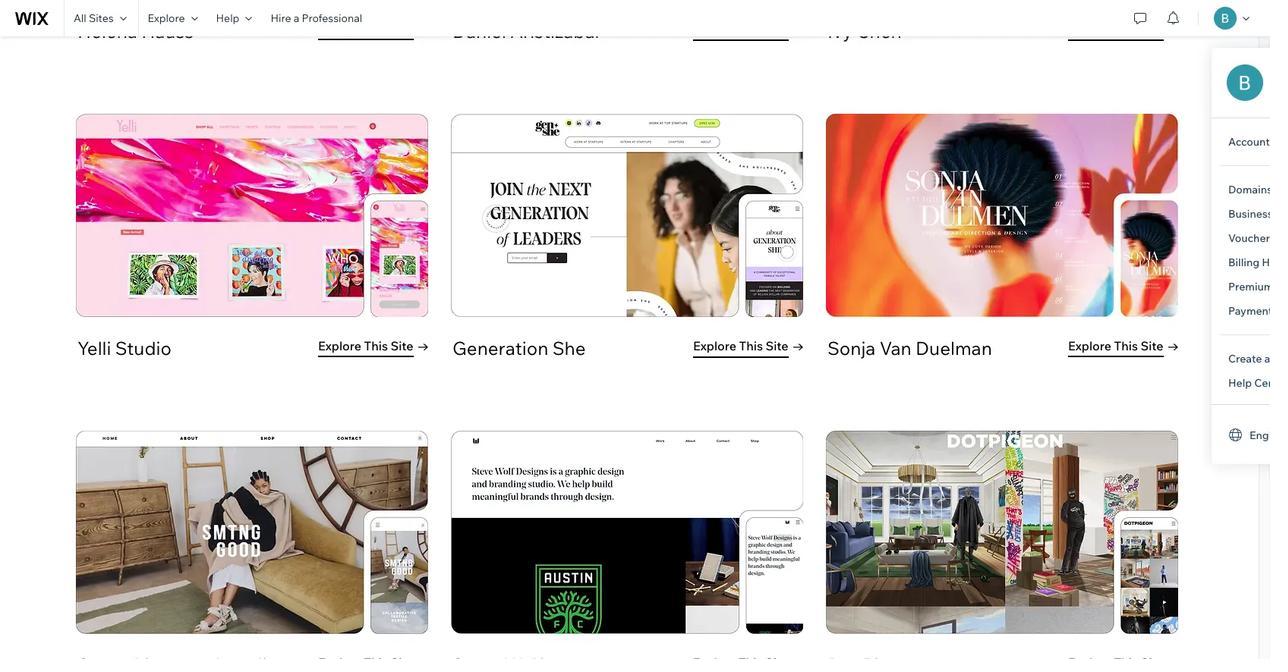 Task type: locate. For each thing, give the bounding box(es) containing it.
cen
[[1255, 377, 1270, 390]]

create
[[1229, 352, 1262, 366]]

help for help cen
[[1229, 377, 1252, 390]]

premium link
[[1216, 275, 1270, 299]]

a right create
[[1265, 352, 1270, 366]]

sites
[[89, 11, 114, 25]]

0 vertical spatial help
[[216, 11, 240, 25]]

0 horizontal spatial a
[[294, 11, 299, 25]]

hi
[[1262, 256, 1270, 270]]

help for help
[[216, 11, 240, 25]]

hire
[[271, 11, 291, 25]]

account
[[1229, 135, 1270, 149]]

payment link
[[1216, 299, 1270, 323]]

0 horizontal spatial help
[[216, 11, 240, 25]]

1 vertical spatial a
[[1265, 352, 1270, 366]]

a for hire
[[294, 11, 299, 25]]

account link
[[1216, 130, 1270, 154]]

business
[[1229, 207, 1270, 221]]

account 
[[1229, 135, 1270, 149]]

billing
[[1229, 256, 1260, 270]]

help
[[216, 11, 240, 25], [1229, 377, 1252, 390]]

create a
[[1229, 352, 1270, 366]]

1 horizontal spatial a
[[1265, 352, 1270, 366]]

premium
[[1229, 280, 1270, 294]]

a for create
[[1265, 352, 1270, 366]]

payment
[[1229, 304, 1270, 318]]

a right hire
[[294, 11, 299, 25]]

help left hire
[[216, 11, 240, 25]]

domains
[[1229, 183, 1270, 197]]

a
[[294, 11, 299, 25], [1265, 352, 1270, 366]]

0 vertical spatial a
[[294, 11, 299, 25]]

hire a professional
[[271, 11, 362, 25]]

help left cen
[[1229, 377, 1252, 390]]

1 vertical spatial help
[[1229, 377, 1252, 390]]

professional
[[302, 11, 362, 25]]

domains link
[[1216, 178, 1270, 202]]

help inside button
[[216, 11, 240, 25]]

1 horizontal spatial help
[[1229, 377, 1252, 390]]



Task type: vqa. For each thing, say whether or not it's contained in the screenshot.
bottommost T-
no



Task type: describe. For each thing, give the bounding box(es) containing it.
engl link
[[1216, 424, 1270, 447]]

business link
[[1216, 202, 1270, 226]]

hire a professional link
[[262, 0, 371, 36]]

billing hi link
[[1216, 251, 1270, 275]]

vouchers
[[1229, 232, 1270, 245]]

all
[[74, 11, 86, 25]]

engl
[[1250, 429, 1270, 442]]

billing hi
[[1229, 256, 1270, 270]]

help button
[[207, 0, 262, 36]]

explore
[[148, 11, 185, 25]]

create a link
[[1216, 347, 1270, 371]]

all sites
[[74, 11, 114, 25]]

vouchers link
[[1216, 226, 1270, 251]]

help cen
[[1229, 377, 1270, 390]]

help cen link
[[1216, 371, 1270, 396]]



